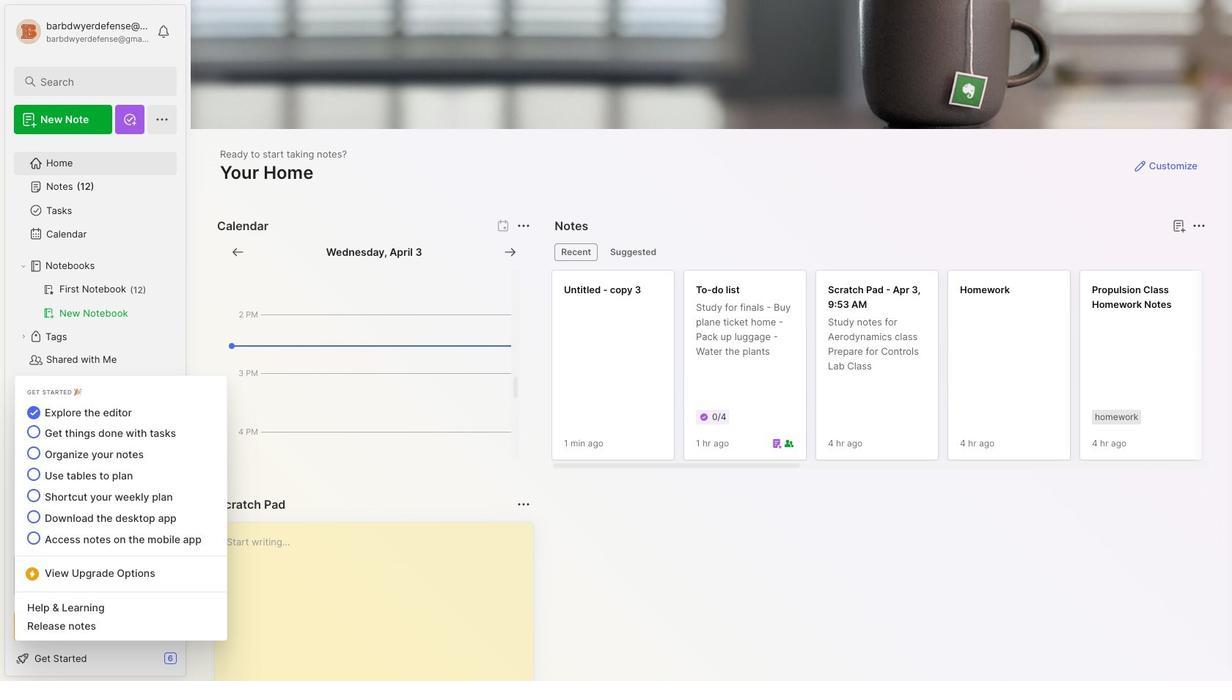 Task type: describe. For each thing, give the bounding box(es) containing it.
Start writing… text field
[[227, 523, 533, 681]]

1 dropdown list menu from the top
[[15, 403, 227, 563]]

2 dropdown list menu from the top
[[15, 563, 227, 599]]

Help and Learning task checklist field
[[5, 647, 186, 670]]

1 tab from the left
[[555, 244, 598, 261]]

0 horizontal spatial more actions image
[[515, 496, 533, 513]]

group inside tree
[[14, 278, 176, 325]]

expand notebooks image
[[19, 262, 28, 271]]



Task type: vqa. For each thing, say whether or not it's contained in the screenshot.
THE EXPAND NOTE image
no



Task type: locate. For each thing, give the bounding box(es) containing it.
1 horizontal spatial more actions image
[[1190, 217, 1208, 235]]

Choose date to view field
[[326, 245, 422, 260]]

dropdown list menu
[[15, 403, 227, 563], [15, 563, 227, 599], [15, 599, 227, 635]]

expand tags image
[[19, 332, 28, 341]]

1 vertical spatial more actions image
[[515, 496, 533, 513]]

3 dropdown list menu from the top
[[15, 599, 227, 635]]

tree inside the main element
[[5, 143, 186, 542]]

More actions field
[[514, 216, 534, 236], [1189, 216, 1210, 236], [514, 494, 534, 515]]

row group
[[552, 270, 1232, 469]]

2 tab from the left
[[604, 244, 663, 261]]

tab list
[[555, 244, 1204, 261]]

more actions image
[[1190, 217, 1208, 235], [515, 496, 533, 513]]

None search field
[[40, 73, 164, 90]]

main element
[[0, 0, 191, 681]]

click to collapse image
[[185, 654, 196, 672]]

1 horizontal spatial tab
[[604, 244, 663, 261]]

Account field
[[14, 17, 150, 46]]

tree
[[5, 143, 186, 542]]

more actions image
[[515, 217, 533, 235]]

tab
[[555, 244, 598, 261], [604, 244, 663, 261]]

0 horizontal spatial tab
[[555, 244, 598, 261]]

group
[[14, 278, 176, 325]]

0 vertical spatial more actions image
[[1190, 217, 1208, 235]]

Search text field
[[40, 75, 164, 89]]

none search field inside the main element
[[40, 73, 164, 90]]



